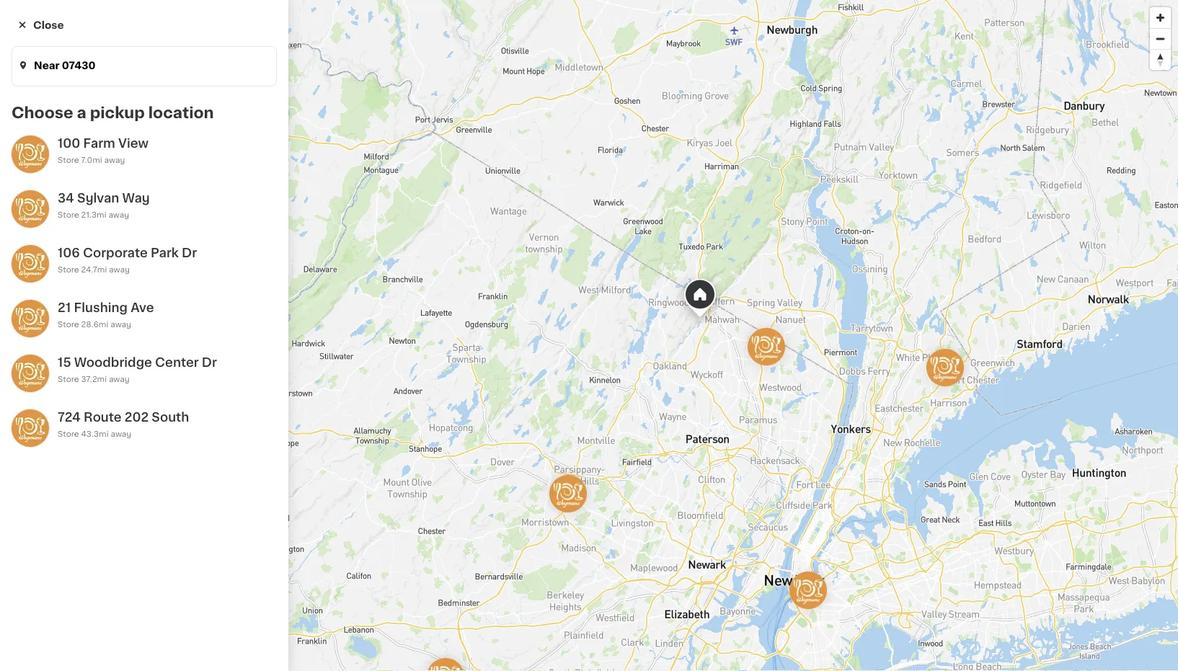 Task type: describe. For each thing, give the bounding box(es) containing it.
store
[[94, 211, 115, 219]]

nsored
[[1122, 276, 1150, 284]]

dr for 106 corporate park dr
[[182, 247, 197, 259]]

15 woodbridge center dr store 37.2mi away
[[58, 357, 217, 383]]

wegmans for wegmans organic bagged lemons 2 lb bag
[[846, 527, 897, 538]]

zoom in image
[[1151, 7, 1172, 28]]

product group containing 5
[[1004, 355, 1150, 551]]

add for wegmans lemons, bagged
[[1117, 367, 1138, 377]]

724
[[58, 412, 81, 424]]

34
[[58, 192, 74, 205]]

106 corporate park dr store 24.7mi away
[[58, 247, 197, 274]]

sponsored badge image
[[689, 564, 733, 572]]

0 horizontal spatial produce
[[17, 418, 61, 429]]

away inside 21 flushing ave store 28.6mi away
[[111, 321, 131, 329]]

produce link
[[9, 410, 175, 437]]

43.3mi
[[81, 430, 109, 438]]

corporate
[[83, 247, 148, 259]]

0 horizontal spatial fresh fruits link
[[9, 437, 175, 465]]

item carousel region
[[216, 349, 1170, 609]]

bagged,
[[429, 527, 471, 538]]

south
[[152, 412, 189, 424]]

product group containing 4
[[374, 355, 520, 583]]

shop
[[40, 282, 67, 292]]

07430
[[62, 60, 96, 70]]

stock for 13
[[580, 570, 603, 578]]

organic strawberries
[[216, 527, 323, 538]]

stock for 7
[[895, 570, 918, 578]]

34 sylvan way store 21.3mi away
[[58, 192, 150, 219]]

$8.09 element
[[216, 506, 362, 525]]

5%
[[484, 20, 504, 32]]

59
[[394, 509, 405, 517]]

19
[[1024, 509, 1033, 517]]

bee
[[774, 527, 794, 538]]

vegetables
[[265, 633, 355, 648]]

reset bearing to north image
[[1151, 50, 1172, 70]]

in down organic strawberries
[[256, 556, 263, 564]]

close
[[33, 20, 64, 30]]

shop link
[[9, 273, 175, 302]]

earn
[[453, 20, 481, 32]]

add button for 5
[[1090, 359, 1146, 385]]

many for 4
[[388, 570, 411, 578]]

oz inside organic blueberries, family pack 18 oz package
[[542, 556, 552, 564]]

each inside avocados, bagged, family pack 4 each
[[381, 556, 401, 564]]

each inside the wegmans sugar bee apples $3.49 / lb about 0.42 lb each
[[744, 553, 764, 561]]

0 vertical spatial fruits
[[265, 315, 311, 331]]

sugar
[[742, 527, 771, 538]]

13
[[540, 508, 556, 523]]

0.42
[[715, 553, 733, 561]]

back
[[547, 20, 578, 32]]

dr for 15 woodbridge center dr
[[202, 357, 217, 369]]

7.0mi
[[81, 156, 102, 164]]

it
[[63, 311, 70, 321]]

a
[[77, 105, 86, 120]]

choose a pickup location
[[12, 105, 214, 120]]

100 inside 100 farm view store 7.0mi away
[[58, 137, 80, 150]]

$ for 7
[[849, 509, 855, 517]]

100 inside popup button
[[865, 74, 885, 84]]

0
[[1139, 74, 1146, 84]]

blueberries,
[[574, 527, 635, 538]]

1 horizontal spatial lb
[[735, 553, 742, 561]]

100% satisfaction guarantee button
[[22, 221, 162, 235]]

apples
[[797, 527, 832, 538]]

avocados, bagged, family pack 4 each
[[374, 527, 511, 564]]

way
[[122, 192, 150, 205]]

21
[[58, 302, 71, 314]]

$ 4 59
[[377, 508, 405, 523]]

79
[[558, 509, 568, 517]]

bag inside "wegmans lemons, bagged 32 oz bag"
[[1027, 541, 1043, 549]]

$ for 1
[[692, 509, 697, 517]]

express icon image
[[297, 14, 441, 38]]

view more link for fresh vegetables
[[1085, 633, 1150, 648]]

free
[[843, 21, 864, 31]]

in-
[[83, 211, 94, 219]]

park
[[151, 247, 179, 259]]

$ for 13
[[534, 509, 540, 517]]

add for organic blueberries, family pack
[[645, 367, 666, 377]]

flushing
[[74, 302, 128, 314]]

store inside 34 sylvan way store 21.3mi away
[[58, 211, 79, 219]]

about
[[689, 553, 713, 561]]

$ 7 49
[[849, 508, 876, 523]]

page 1 of 70 group
[[216, 666, 1150, 672]]

location
[[148, 105, 214, 120]]

ready by 11:20am
[[985, 74, 1085, 84]]

18
[[531, 556, 540, 564]]

close button
[[12, 12, 70, 40]]

near 07430
[[34, 60, 96, 70]]

view more for vegetables
[[1085, 635, 1140, 645]]

avocados,
[[374, 527, 427, 538]]

202
[[125, 412, 149, 424]]

pack for 13
[[531, 542, 560, 552]]

organic blueberries, family pack 18 oz package
[[531, 527, 675, 564]]

wegmans link
[[60, 126, 124, 206]]

1
[[697, 508, 704, 523]]

fresh vegetables
[[216, 633, 355, 648]]

1 horizontal spatial pickup
[[688, 20, 731, 32]]

wegmans organic bagged lemons 2 lb bag
[[846, 527, 982, 564]]

strawberries
[[259, 527, 323, 538]]

add button for 4
[[460, 359, 516, 385]]

store inside 15 woodbridge center dr store 37.2mi away
[[58, 375, 79, 383]]

organic inside "wegmans organic bagged lemons 2 lb bag"
[[900, 527, 940, 538]]

away inside 100 farm view store 7.0mi away
[[104, 156, 125, 164]]

lb inside "wegmans organic bagged lemons 2 lb bag"
[[853, 556, 861, 564]]

package
[[554, 556, 589, 564]]

near
[[34, 60, 60, 70]]

bagged for organic
[[942, 527, 982, 538]]

15
[[58, 357, 71, 369]]

add for avocados, bagged, family pack
[[487, 367, 508, 377]]

pickup at 100 farm view
[[810, 74, 945, 84]]

32
[[1004, 541, 1014, 549]]

add for wegmans organic bagged lemons
[[960, 367, 981, 377]]

many for 7
[[861, 570, 884, 578]]

fresh vegetables link
[[216, 632, 355, 649]]

away inside 15 woodbridge center dr store 37.2mi away
[[109, 375, 130, 383]]

11:20am
[[1041, 74, 1085, 84]]

wegmans for wegmans lemons, bagged 32 oz bag
[[1004, 527, 1054, 538]]

1 horizontal spatial produce
[[216, 127, 310, 147]]

earn 5% credit back on every eligible pickup order!
[[453, 20, 772, 32]]

4 add button from the left
[[775, 359, 831, 385]]

service type group
[[617, 65, 770, 94]]

100%
[[37, 225, 59, 233]]

view inside 100 farm view store 7.0mi away
[[118, 137, 149, 150]]

bag inside "wegmans organic bagged lemons 2 lb bag"
[[863, 556, 879, 564]]

store inside 724 route 202 south store 43.3mi away
[[58, 430, 79, 438]]

store inside 106 corporate park dr store 24.7mi away
[[58, 266, 79, 274]]

5
[[1012, 508, 1022, 523]]

more for vegetables
[[1113, 635, 1140, 645]]

pickup inside region
[[90, 105, 145, 120]]

lemons
[[846, 542, 887, 552]]

spo
[[1107, 276, 1122, 284]]



Task type: locate. For each thing, give the bounding box(es) containing it.
1 vertical spatial pickup
[[90, 105, 145, 120]]

0 horizontal spatial pack
[[374, 542, 403, 552]]

pack inside organic blueberries, family pack 18 oz package
[[531, 542, 560, 552]]

None search field
[[206, 59, 599, 100]]

each down avocados, at the bottom left of the page
[[381, 556, 401, 564]]

in
[[256, 556, 263, 564], [413, 570, 421, 578], [571, 570, 578, 578], [886, 570, 893, 578]]

$ 13 79
[[534, 508, 568, 523]]

stock
[[265, 556, 288, 564], [422, 570, 445, 578], [580, 570, 603, 578], [895, 570, 918, 578]]

route
[[84, 412, 122, 424]]

higher than in-store prices
[[33, 211, 142, 219]]

higher than in-store prices link
[[33, 209, 151, 221]]

than
[[62, 211, 81, 219]]

2 horizontal spatial lb
[[853, 556, 861, 564]]

club
[[92, 240, 112, 248]]

1 add button from the left
[[302, 359, 358, 385]]

1 horizontal spatial fresh fruits link
[[216, 314, 311, 332]]

many in stock for 4
[[388, 570, 445, 578]]

$ for 5
[[1007, 509, 1012, 517]]

$ inside $ 1 48
[[692, 509, 697, 517]]

1 vertical spatial dr
[[202, 357, 217, 369]]

0 vertical spatial 100
[[865, 74, 885, 84]]

2 view more link from the top
[[1085, 633, 1150, 648]]

0 horizontal spatial pickup
[[721, 74, 757, 84]]

pack
[[374, 542, 403, 552], [531, 542, 560, 552]]

stock down avocados, bagged, family pack 4 each at bottom left
[[422, 570, 445, 578]]

1 vertical spatial view more
[[1085, 635, 1140, 645]]

1 horizontal spatial fresh fruits
[[216, 315, 311, 331]]

1 vertical spatial fresh fruits link
[[9, 437, 175, 465]]

buy it again link
[[9, 302, 175, 330]]

many in stock down lemons
[[861, 570, 918, 578]]

$ left 19
[[1007, 509, 1012, 517]]

wegmans inside "wegmans lemons, bagged 32 oz bag"
[[1004, 527, 1054, 538]]

0 horizontal spatial fruits
[[57, 446, 85, 456]]

3 $ from the left
[[534, 509, 540, 517]]

wegmans for wegmans
[[66, 194, 118, 204]]

store left 7.0mi
[[58, 156, 79, 164]]

0 vertical spatial oz
[[1016, 541, 1026, 549]]

1 family from the left
[[474, 527, 511, 538]]

0 vertical spatial view more link
[[1085, 316, 1150, 330]]

center
[[155, 357, 199, 369]]

product group containing 13
[[531, 355, 677, 583]]

higher
[[33, 211, 60, 219]]

1 product group from the left
[[216, 355, 362, 569]]

fresh for the page 1 of 70 group
[[216, 633, 261, 648]]

at
[[851, 74, 862, 84]]

pickup for pickup
[[721, 74, 757, 84]]

1 vertical spatial 100
[[58, 137, 80, 150]]

0 vertical spatial dr
[[182, 247, 197, 259]]

4 product group from the left
[[689, 355, 835, 576]]

oz
[[1016, 541, 1026, 549], [542, 556, 552, 564]]

2 vertical spatial fresh
[[216, 633, 261, 648]]

bagged for lemons,
[[1103, 527, 1142, 538]]

1 $ from the left
[[692, 509, 697, 517]]

0 horizontal spatial family
[[474, 527, 511, 538]]

2 $ from the left
[[377, 509, 382, 517]]

/
[[714, 541, 718, 549]]

0 vertical spatial view more
[[1085, 318, 1140, 328]]

100 down a
[[58, 137, 80, 150]]

woodbridge
[[74, 357, 152, 369]]

0 horizontal spatial oz
[[542, 556, 552, 564]]

106
[[58, 247, 80, 259]]

lemons,
[[1057, 527, 1100, 538]]

wegmans lemons, bagged 32 oz bag
[[1004, 527, 1142, 549]]

choose
[[12, 105, 73, 120]]

oz right the 32 on the right bottom of page
[[1016, 541, 1026, 549]]

dr inside 15 woodbridge center dr store 37.2mi away
[[202, 357, 217, 369]]

wegmans up lemons
[[846, 527, 897, 538]]

oz right 18 at the bottom
[[542, 556, 552, 564]]

many down lemons
[[861, 570, 884, 578]]

fresh
[[216, 315, 261, 331], [26, 446, 54, 456], [216, 633, 261, 648]]

5 store from the top
[[58, 375, 79, 383]]

$ 1 48
[[692, 508, 716, 523]]

1 horizontal spatial bagged
[[1103, 527, 1142, 538]]

21.3mi
[[81, 211, 106, 219]]

bagged
[[942, 527, 982, 538], [1103, 527, 1142, 538]]

$ left 79
[[534, 509, 540, 517]]

recipes link
[[9, 382, 175, 410]]

wegmans up higher than in-store prices link
[[66, 194, 118, 204]]

product group
[[216, 355, 362, 569], [374, 355, 520, 583], [531, 355, 677, 583], [689, 355, 835, 576], [846, 355, 992, 583], [1004, 355, 1150, 551]]

48
[[705, 509, 716, 517]]

1 view more from the top
[[1085, 318, 1140, 328]]

pickup locations list region
[[0, 0, 289, 672]]

6 product group from the left
[[1004, 355, 1150, 551]]

store down the 106
[[58, 266, 79, 274]]

prices
[[117, 211, 142, 219]]

in down lemons
[[886, 570, 893, 578]]

1 vertical spatial farm
[[83, 137, 115, 150]]

store down 34
[[58, 211, 79, 219]]

farm inside 100 farm view store 7.0mi away
[[83, 137, 115, 150]]

in for 4
[[413, 570, 421, 578]]

stock down package
[[580, 570, 603, 578]]

2 product group from the left
[[374, 355, 520, 583]]

store down 724
[[58, 430, 79, 438]]

pack up 18 at the bottom
[[531, 542, 560, 552]]

pickup
[[688, 20, 731, 32], [90, 105, 145, 120]]

wegmans down $ 5 19
[[1004, 527, 1054, 538]]

many in stock down organic strawberries
[[231, 556, 288, 564]]

stock down "wegmans organic bagged lemons 2 lb bag"
[[895, 570, 918, 578]]

lb right '0.42'
[[735, 553, 742, 561]]

$ inside $ 5 19
[[1007, 509, 1012, 517]]

buy it again
[[40, 311, 101, 321]]

4 store from the top
[[58, 321, 79, 329]]

pickup inside popup button
[[810, 74, 848, 84]]

pack for 4
[[374, 542, 403, 552]]

$ left '48'
[[692, 509, 697, 517]]

1 horizontal spatial pickup
[[810, 74, 848, 84]]

1 horizontal spatial 100
[[865, 74, 885, 84]]

1 bagged from the left
[[942, 527, 982, 538]]

ready by 11:20am link
[[962, 71, 1085, 88]]

$ 5 19
[[1007, 508, 1033, 523]]

6 store from the top
[[58, 430, 79, 438]]

wegmans logo image
[[60, 126, 124, 189], [12, 136, 49, 173], [12, 190, 49, 228], [12, 245, 49, 283], [12, 300, 49, 338], [748, 328, 786, 366], [927, 349, 965, 387], [12, 355, 49, 392], [12, 410, 49, 447], [550, 475, 587, 513], [790, 572, 827, 610], [427, 659, 465, 672]]

fresh for the item carousel region
[[216, 315, 261, 331]]

1 horizontal spatial oz
[[1016, 541, 1026, 549]]

1 vertical spatial view more link
[[1085, 633, 1150, 648]]

eligible
[[639, 20, 685, 32]]

more for fruits
[[1113, 318, 1140, 328]]

1 pack from the left
[[374, 542, 403, 552]]

many in stock
[[231, 556, 288, 564], [388, 570, 445, 578], [546, 570, 603, 578], [861, 570, 918, 578]]

0 horizontal spatial bag
[[863, 556, 879, 564]]

zoom out image
[[1151, 29, 1172, 49]]

guarantee
[[111, 225, 153, 233]]

bagged inside "wegmans organic bagged lemons 2 lb bag"
[[942, 527, 982, 538]]

1 horizontal spatial bag
[[1027, 541, 1043, 549]]

$ for 4
[[377, 509, 382, 517]]

recipes
[[17, 391, 60, 401]]

oz inside "wegmans lemons, bagged 32 oz bag"
[[1016, 541, 1026, 549]]

many down organic strawberries
[[231, 556, 254, 564]]

family inside avocados, bagged, family pack 4 each
[[474, 527, 511, 538]]

add button for 13
[[617, 359, 673, 385]]

add for organic strawberries
[[330, 367, 351, 377]]

stock for 4
[[422, 570, 445, 578]]

2 store from the top
[[58, 211, 79, 219]]

view more
[[1085, 318, 1140, 328], [1085, 635, 1140, 645]]

organic inside organic blueberries, family pack 18 oz package
[[531, 527, 572, 538]]

bag right the 32 on the right bottom of page
[[1027, 541, 1043, 549]]

0 vertical spatial more
[[1113, 318, 1140, 328]]

1 vertical spatial more
[[1113, 635, 1140, 645]]

$ inside $ 4 59
[[377, 509, 382, 517]]

2 family from the left
[[637, 527, 675, 538]]

0 horizontal spatial 4
[[374, 556, 379, 564]]

724 route 202 south store 43.3mi away
[[58, 412, 189, 438]]

1 horizontal spatial fruits
[[265, 315, 311, 331]]

away right 7.0mi
[[104, 156, 125, 164]]

many in stock down avocados, bagged, family pack 4 each at bottom left
[[388, 570, 445, 578]]

store down 21 at the left top of page
[[58, 321, 79, 329]]

0 vertical spatial fresh fruits link
[[216, 314, 311, 332]]

dr right park
[[182, 247, 197, 259]]

store inside 100 farm view store 7.0mi away
[[58, 156, 79, 164]]

• sponsored: get the day rolling! shop now international delight cinnabon creamer image
[[216, 154, 1150, 271]]

2 bagged from the left
[[1103, 527, 1142, 538]]

in for 13
[[571, 570, 578, 578]]

product group containing add
[[216, 355, 362, 569]]

wegmans inside the wegmans sugar bee apples $3.49 / lb about 0.42 lb each
[[689, 527, 739, 538]]

1 vertical spatial produce
[[17, 418, 61, 429]]

1 horizontal spatial 4
[[382, 508, 393, 523]]

100% satisfaction guarantee
[[37, 225, 153, 233]]

wegmans sugar bee apples $3.49 / lb about 0.42 lb each
[[689, 527, 832, 561]]

in down avocados, bagged, family pack 4 each at bottom left
[[413, 570, 421, 578]]

wegmans inside wegmans link
[[66, 194, 118, 204]]

ave
[[131, 302, 154, 314]]

order!
[[734, 20, 772, 32]]

7
[[855, 508, 864, 523]]

dr
[[182, 247, 197, 259], [202, 357, 217, 369]]

100 farm view store 7.0mi away
[[58, 137, 149, 164]]

view more for fruits
[[1085, 318, 1140, 328]]

farm right at
[[887, 74, 915, 84]]

wegmans inside "wegmans organic bagged lemons 2 lb bag"
[[846, 527, 897, 538]]

organic
[[533, 492, 566, 500], [848, 492, 881, 500], [216, 527, 257, 538], [531, 527, 572, 538], [900, 527, 940, 538]]

4 left 59
[[382, 508, 393, 523]]

fresh inside "link"
[[216, 633, 261, 648]]

1 horizontal spatial farm
[[887, 74, 915, 84]]

1 vertical spatial bag
[[863, 556, 879, 564]]

away down 202
[[111, 430, 131, 438]]

$ inside $ 7 49
[[849, 509, 855, 517]]

away up guarantee
[[109, 211, 129, 219]]

view inside popup button
[[918, 74, 945, 84]]

add shoppers club to save
[[32, 240, 143, 248]]

4 down avocados, at the bottom left of the page
[[374, 556, 379, 564]]

0 horizontal spatial fresh fruits
[[26, 446, 85, 456]]

1 horizontal spatial dr
[[202, 357, 217, 369]]

family for 4
[[474, 527, 511, 538]]

instacart logo image
[[49, 71, 136, 88]]

pickup right a
[[90, 105, 145, 120]]

2 more from the top
[[1113, 635, 1140, 645]]

4 inside avocados, bagged, family pack 4 each
[[374, 556, 379, 564]]

$1.48 each (estimated) element
[[689, 506, 835, 525]]

0 horizontal spatial farm
[[83, 137, 115, 150]]

$ inside $ 13 79
[[534, 509, 540, 517]]

0 horizontal spatial 100
[[58, 137, 80, 150]]

add button
[[302, 359, 358, 385], [460, 359, 516, 385], [617, 359, 673, 385], [775, 359, 831, 385], [932, 359, 988, 385], [1090, 359, 1146, 385]]

try
[[824, 21, 841, 31]]

$3.49
[[689, 541, 713, 549]]

pack inside avocados, bagged, family pack 4 each
[[374, 542, 403, 552]]

1 store from the top
[[58, 156, 79, 164]]

bagged inside "wegmans lemons, bagged 32 oz bag"
[[1103, 527, 1142, 538]]

try free
[[824, 21, 864, 31]]

pickup left order!
[[688, 20, 731, 32]]

(est.)
[[754, 507, 784, 519]]

family
[[474, 527, 511, 538], [637, 527, 675, 538]]

many down package
[[546, 570, 569, 578]]

away down woodbridge
[[109, 375, 130, 383]]

lists link
[[9, 330, 175, 359]]

bag
[[1027, 541, 1043, 549], [863, 556, 879, 564]]

in for 7
[[886, 570, 893, 578]]

family right bagged,
[[474, 527, 511, 538]]

each (est.)
[[722, 507, 784, 519]]

away inside 106 corporate park dr store 24.7mi away
[[109, 266, 130, 274]]

store down the 15
[[58, 375, 79, 383]]

dr inside 106 corporate park dr store 24.7mi away
[[182, 247, 197, 259]]

pickup inside "button"
[[721, 74, 757, 84]]

map region
[[289, 0, 1179, 672]]

family inside organic blueberries, family pack 18 oz package
[[637, 527, 675, 538]]

pickup left at
[[810, 74, 848, 84]]

many in stock down package
[[546, 570, 603, 578]]

5 add button from the left
[[932, 359, 988, 385]]

0 horizontal spatial lb
[[720, 541, 727, 549]]

many
[[231, 556, 254, 564], [388, 570, 411, 578], [546, 570, 569, 578], [861, 570, 884, 578]]

credit
[[507, 20, 544, 32]]

0 vertical spatial 4
[[382, 508, 393, 523]]

produce
[[216, 127, 310, 147], [17, 418, 61, 429]]

family for 13
[[637, 527, 675, 538]]

each inside $1.48 each (estimated) 'element'
[[722, 507, 751, 519]]

satisfaction
[[61, 225, 109, 233]]

lb right the /
[[720, 541, 727, 549]]

product group containing 7
[[846, 355, 992, 583]]

pickup for pickup at 100 farm view
[[810, 74, 848, 84]]

farm inside popup button
[[887, 74, 915, 84]]

5 $ from the left
[[1007, 509, 1012, 517]]

pickup down order!
[[721, 74, 757, 84]]

1 vertical spatial oz
[[542, 556, 552, 564]]

away down corporate
[[109, 266, 130, 274]]

2 view more from the top
[[1085, 635, 1140, 645]]

1 more from the top
[[1113, 318, 1140, 328]]

many in stock for 13
[[546, 570, 603, 578]]

1 horizontal spatial family
[[637, 527, 675, 538]]

6 add button from the left
[[1090, 359, 1146, 385]]

again
[[73, 311, 101, 321]]

2
[[846, 556, 851, 564]]

add button for 7
[[932, 359, 988, 385]]

0 vertical spatial produce
[[216, 127, 310, 147]]

ready
[[985, 74, 1021, 84]]

3 store from the top
[[58, 266, 79, 274]]

dr right the center
[[202, 357, 217, 369]]

many in stock for 7
[[861, 570, 918, 578]]

buy
[[40, 311, 61, 321]]

0 vertical spatial fresh fruits
[[216, 315, 311, 331]]

add shoppers club to save link
[[32, 238, 152, 250]]

many down avocados, at the bottom left of the page
[[388, 570, 411, 578]]

0 horizontal spatial pickup
[[90, 105, 145, 120]]

each right '48'
[[722, 507, 751, 519]]

3 add button from the left
[[617, 359, 673, 385]]

1 view more link from the top
[[1085, 316, 1150, 330]]

1 vertical spatial fresh
[[26, 446, 54, 456]]

stock down organic strawberries
[[265, 556, 288, 564]]

0 vertical spatial bag
[[1027, 541, 1043, 549]]

choose a pickup location element
[[0, 127, 289, 456]]

$ left 49
[[849, 509, 855, 517]]

in down package
[[571, 570, 578, 578]]

add inside add shoppers club to save link
[[32, 240, 49, 248]]

bag down lemons
[[863, 556, 879, 564]]

1 horizontal spatial pack
[[531, 542, 560, 552]]

family right blueberries, at the bottom of page
[[637, 527, 675, 538]]

every
[[600, 20, 636, 32]]

pickup
[[810, 74, 848, 84], [721, 74, 757, 84]]

0 horizontal spatial dr
[[182, 247, 197, 259]]

1 vertical spatial 4
[[374, 556, 379, 564]]

view more link for fresh fruits
[[1085, 316, 1150, 330]]

3 product group from the left
[[531, 355, 677, 583]]

store inside 21 flushing ave store 28.6mi away
[[58, 321, 79, 329]]

1 vertical spatial fruits
[[57, 446, 85, 456]]

product group containing 1
[[689, 355, 835, 576]]

pack down avocados, at the bottom left of the page
[[374, 542, 403, 552]]

0 vertical spatial fresh
[[216, 315, 261, 331]]

pickup at 100 farm view button
[[787, 59, 945, 100]]

away inside 34 sylvan way store 21.3mi away
[[109, 211, 129, 219]]

lists
[[40, 340, 65, 350]]

away down "flushing"
[[111, 321, 131, 329]]

4 $ from the left
[[849, 509, 855, 517]]

$ left 59
[[377, 509, 382, 517]]

on
[[581, 20, 597, 32]]

0 horizontal spatial bagged
[[942, 527, 982, 538]]

pickup button
[[708, 65, 770, 94]]

lb right '2'
[[853, 556, 861, 564]]

0 vertical spatial pickup
[[688, 20, 731, 32]]

100 right at
[[865, 74, 885, 84]]

0 vertical spatial farm
[[887, 74, 915, 84]]

farm up 7.0mi
[[83, 137, 115, 150]]

by
[[1024, 74, 1038, 84]]

37.2mi
[[81, 375, 107, 383]]

lb
[[720, 541, 727, 549], [735, 553, 742, 561], [853, 556, 861, 564]]

wegmans for wegmans sugar bee apples $3.49 / lb about 0.42 lb each
[[689, 527, 739, 538]]

2 add button from the left
[[460, 359, 516, 385]]

each down sugar
[[744, 553, 764, 561]]

wegmans up the /
[[689, 527, 739, 538]]

1 vertical spatial fresh fruits
[[26, 446, 85, 456]]

2 pack from the left
[[531, 542, 560, 552]]

many for 13
[[546, 570, 569, 578]]

0 button
[[1102, 62, 1161, 97]]

away inside 724 route 202 south store 43.3mi away
[[111, 430, 131, 438]]

5 product group from the left
[[846, 355, 992, 583]]



Task type: vqa. For each thing, say whether or not it's contained in the screenshot.
Apple
no



